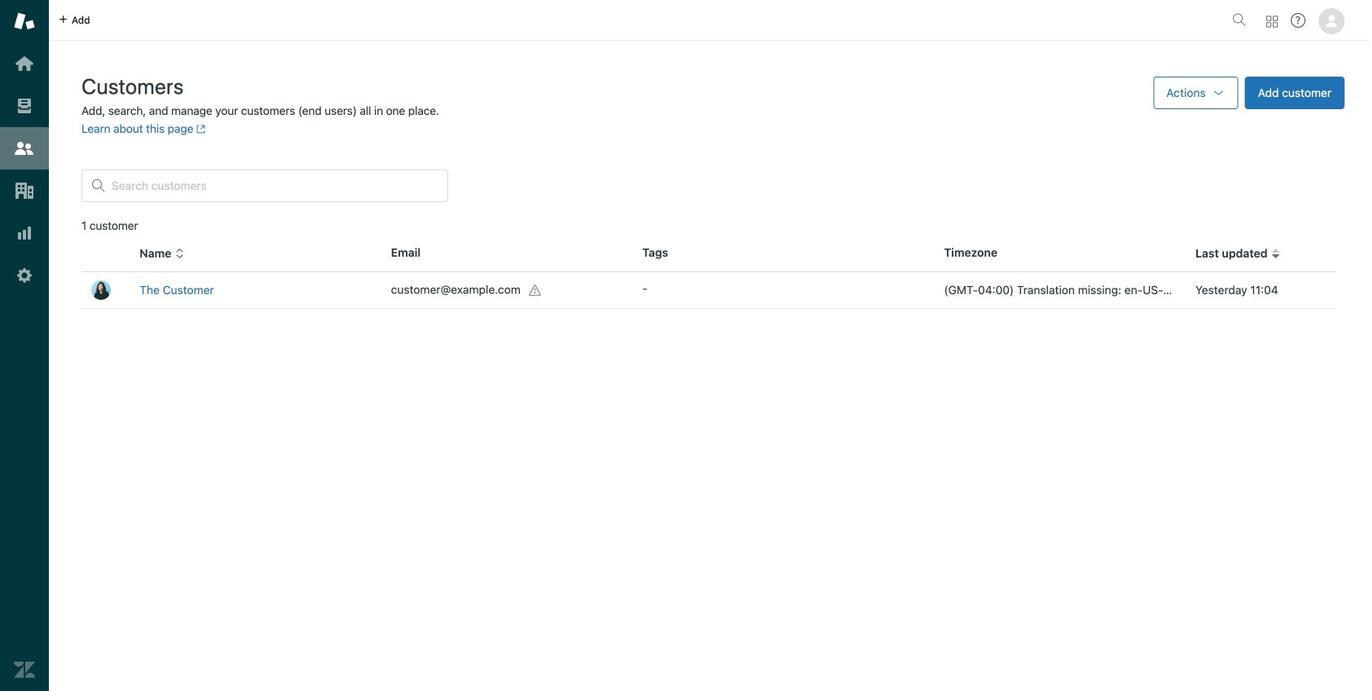Task type: vqa. For each thing, say whether or not it's contained in the screenshot.
Tab List at left top
no



Task type: describe. For each thing, give the bounding box(es) containing it.
reporting image
[[14, 223, 35, 244]]

admin image
[[14, 265, 35, 286]]

main element
[[0, 0, 49, 691]]

views image
[[14, 95, 35, 117]]

(opens in a new tab) image
[[193, 124, 206, 134]]



Task type: locate. For each thing, give the bounding box(es) containing it.
get started image
[[14, 53, 35, 74]]

customers image
[[14, 138, 35, 159]]

zendesk support image
[[14, 11, 35, 32]]

Search customers field
[[112, 179, 438, 193]]

zendesk image
[[14, 659, 35, 681]]

organizations image
[[14, 180, 35, 201]]

unverified email image
[[529, 284, 542, 297]]

zendesk products image
[[1267, 16, 1278, 27]]

get help image
[[1291, 13, 1306, 28]]



